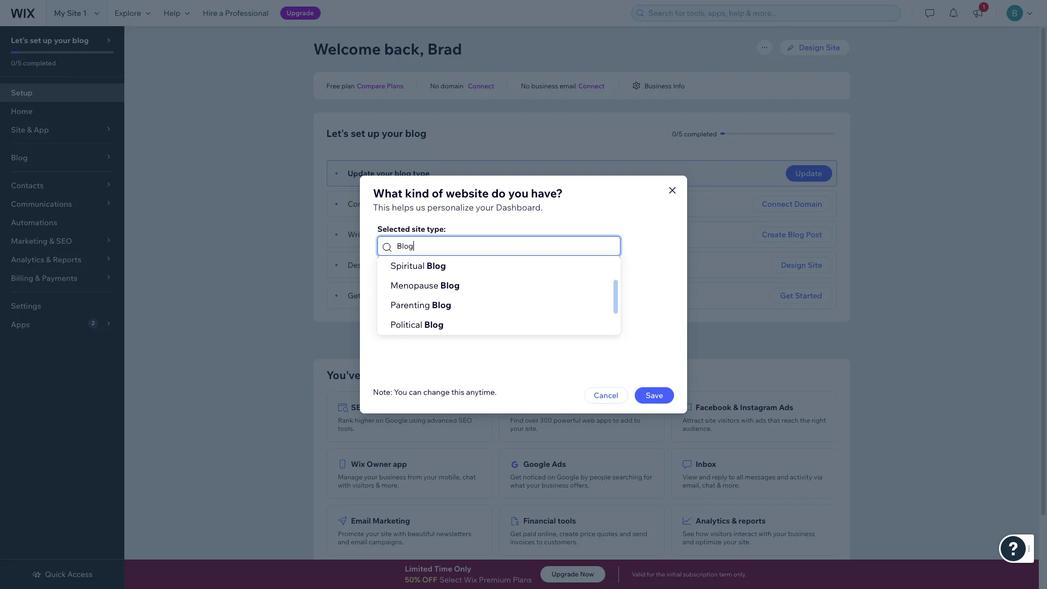 Task type: locate. For each thing, give the bounding box(es) containing it.
up up update your blog type
[[367, 127, 380, 140]]

quotes
[[597, 530, 618, 538]]

1 vertical spatial up
[[367, 127, 380, 140]]

1 horizontal spatial wix
[[464, 575, 477, 585]]

plans right compare
[[387, 82, 404, 90]]

your down do
[[476, 202, 494, 213]]

1 horizontal spatial completed
[[684, 130, 717, 138]]

and for financial tools
[[620, 530, 631, 538]]

2 vertical spatial website
[[479, 368, 520, 382]]

ads
[[779, 403, 793, 412], [552, 459, 566, 469]]

0 horizontal spatial update
[[348, 169, 375, 178]]

cancel
[[594, 391, 619, 400]]

Search for tools, apps, help & more... field
[[645, 5, 897, 21]]

ads up reach
[[779, 403, 793, 412]]

for
[[644, 473, 652, 481], [647, 571, 655, 578]]

0 horizontal spatial set
[[30, 35, 41, 45]]

info
[[673, 82, 685, 90]]

2 update from the left
[[796, 169, 822, 178]]

& right the logo
[[371, 573, 376, 583]]

let's up setup
[[11, 35, 28, 45]]

compare plans link
[[357, 81, 404, 91]]

list box
[[377, 256, 621, 354]]

0 vertical spatial a
[[219, 8, 223, 18]]

advanced
[[427, 416, 457, 424]]

0 vertical spatial completed
[[23, 59, 56, 67]]

site
[[412, 224, 425, 234], [705, 416, 716, 424], [381, 530, 392, 538]]

0 vertical spatial website
[[446, 186, 489, 200]]

& for facebook & instagram ads
[[733, 403, 739, 412]]

up up setup link
[[43, 35, 52, 45]]

blog right first in the left top of the page
[[402, 230, 418, 239]]

get for get found on google
[[348, 291, 361, 301]]

on inside get noticed on google by people searching for what your business offers.
[[547, 473, 555, 481]]

2 no from the left
[[521, 82, 530, 90]]

post
[[806, 230, 822, 239]]

access
[[68, 569, 93, 579]]

1 horizontal spatial chat
[[702, 481, 716, 489]]

site left type:
[[412, 224, 425, 234]]

1 horizontal spatial plans
[[513, 575, 532, 585]]

a left custom
[[380, 199, 384, 209]]

get left the paid
[[510, 530, 522, 538]]

0 vertical spatial site
[[67, 8, 81, 18]]

0 vertical spatial visitors
[[718, 416, 740, 424]]

the inside attract site visitors with ads that reach the right audience.
[[800, 416, 810, 424]]

2 connect link from the left
[[578, 81, 605, 91]]

1 horizontal spatial upgrade
[[552, 570, 579, 578]]

let's set up your blog down my
[[11, 35, 89, 45]]

using
[[409, 416, 426, 424]]

0 vertical spatial for
[[644, 473, 652, 481]]

your right what
[[527, 481, 540, 489]]

0 vertical spatial set
[[30, 35, 41, 45]]

0 vertical spatial let's
[[11, 35, 28, 45]]

1 no from the left
[[430, 82, 439, 90]]

blog left post
[[788, 230, 805, 239]]

site for attract
[[705, 416, 716, 424]]

app
[[393, 459, 407, 469]]

your right "from" on the left bottom of the page
[[424, 473, 437, 481]]

let's set up your blog inside sidebar element
[[11, 35, 89, 45]]

1 horizontal spatial update
[[796, 169, 822, 178]]

to right invoices
[[536, 538, 543, 546]]

blog
[[72, 35, 89, 45], [405, 127, 427, 140], [395, 169, 411, 178], [402, 230, 418, 239]]

view and reply to all messages and activity via email, chat & more.
[[683, 473, 823, 489]]

attract
[[683, 416, 704, 424]]

& down owner
[[376, 481, 380, 489]]

with inside see how visitors interact with your business and optimize your site.
[[759, 530, 772, 538]]

welcome
[[313, 39, 381, 58]]

plans right premium
[[513, 575, 532, 585]]

site. inside see how visitors interact with your business and optimize your site.
[[738, 538, 751, 546]]

website up anytime.
[[479, 368, 520, 382]]

0 vertical spatial site.
[[525, 424, 538, 433]]

update inside button
[[796, 169, 822, 178]]

0 vertical spatial ads
[[779, 403, 793, 412]]

set down free plan compare plans
[[351, 127, 365, 140]]

0/5 up setup
[[11, 59, 21, 67]]

blog inside create blog post button
[[788, 230, 805, 239]]

blog down 'parenting blog'
[[424, 319, 444, 330]]

business inside see how visitors interact with your business and optimize your site.
[[788, 530, 815, 538]]

update for update your blog type
[[348, 169, 375, 178]]

0 horizontal spatial let's
[[11, 35, 28, 45]]

stands
[[517, 335, 542, 345]]

1 horizontal spatial seo
[[458, 416, 472, 424]]

0 vertical spatial on
[[385, 291, 394, 301]]

1 vertical spatial ads
[[552, 459, 566, 469]]

0 vertical spatial upgrade
[[287, 9, 314, 17]]

1 horizontal spatial the
[[800, 416, 810, 424]]

this
[[452, 387, 465, 397]]

and inside get paid online, create price quotes and send invoices to customers.
[[620, 530, 631, 538]]

facebook
[[696, 403, 732, 412]]

2 vertical spatial wix
[[464, 575, 477, 585]]

messages
[[745, 473, 776, 481]]

with down reports
[[759, 530, 772, 538]]

your left over
[[510, 424, 524, 433]]

site.
[[525, 424, 538, 433], [738, 538, 751, 546]]

visitors down owner
[[352, 481, 374, 489]]

connect
[[468, 82, 494, 90], [578, 82, 605, 90], [348, 199, 378, 209], [762, 199, 793, 209]]

2 horizontal spatial wix
[[502, 335, 515, 345]]

what kind of website do you have? this helps us personalize your dashboard.
[[373, 186, 563, 213]]

how
[[696, 530, 709, 538]]

get left started
[[780, 291, 793, 301]]

let's down 'free'
[[326, 127, 349, 140]]

seo up the higher at the left
[[351, 403, 367, 412]]

tools
[[558, 516, 576, 526]]

on
[[385, 291, 394, 301], [376, 416, 384, 424], [547, 473, 555, 481]]

your left first in the left top of the page
[[369, 230, 385, 239]]

your inside sidebar element
[[54, 35, 71, 45]]

2 vertical spatial a
[[471, 368, 477, 382]]

valid for the initial subscription term only.
[[632, 571, 747, 578]]

and for inbox
[[777, 473, 789, 481]]

get inside get paid online, create price quotes and send invoices to customers.
[[510, 530, 522, 538]]

get inside button
[[780, 291, 793, 301]]

blog left type at the top left of page
[[395, 169, 411, 178]]

blog for parenting
[[432, 299, 451, 310]]

chat right email, in the right of the page
[[702, 481, 716, 489]]

the left initial
[[656, 571, 665, 578]]

app
[[523, 403, 539, 412]]

0 horizontal spatial site
[[67, 8, 81, 18]]

welcome back, brad
[[313, 39, 462, 58]]

google for found
[[396, 291, 422, 301]]

for right searching
[[644, 473, 652, 481]]

& inside manage your business from your mobile, chat with visitors & more.
[[376, 481, 380, 489]]

1 vertical spatial site.
[[738, 538, 751, 546]]

1 horizontal spatial email
[[560, 82, 576, 90]]

wix down only
[[464, 575, 477, 585]]

on inside rank higher on google using advanced seo tools.
[[376, 416, 384, 424]]

0 vertical spatial 0/5 completed
[[11, 59, 56, 67]]

help button
[[157, 0, 196, 26]]

business inside manage your business from your mobile, chat with visitors & more.
[[379, 473, 406, 481]]

and left activity
[[777, 473, 789, 481]]

1 connect link from the left
[[468, 81, 494, 91]]

online,
[[538, 530, 558, 538]]

save
[[646, 391, 663, 400]]

2 vertical spatial site
[[808, 260, 822, 270]]

google for noticed
[[557, 473, 579, 481]]

manage
[[338, 473, 363, 481]]

& left all
[[717, 481, 721, 489]]

0/5 completed inside sidebar element
[[11, 59, 56, 67]]

change
[[423, 387, 450, 397]]

seo right advanced
[[458, 416, 472, 424]]

all
[[737, 473, 743, 481]]

inbox
[[696, 459, 716, 469]]

no
[[430, 82, 439, 90], [521, 82, 530, 90]]

optimize
[[696, 538, 722, 546]]

1 horizontal spatial up
[[367, 127, 380, 140]]

site. left "300"
[[525, 424, 538, 433]]

1
[[983, 3, 985, 10], [83, 8, 87, 18]]

upgrade right the "professional"
[[287, 9, 314, 17]]

your down email marketing
[[366, 530, 379, 538]]

and down inbox
[[699, 473, 711, 481]]

1 horizontal spatial connect link
[[578, 81, 605, 91]]

google inside get noticed on google by people searching for what your business offers.
[[557, 473, 579, 481]]

visitors for analytics
[[710, 530, 732, 538]]

0/5 completed up setup
[[11, 59, 56, 67]]

connect link for no domain connect
[[468, 81, 494, 91]]

wix left stands
[[502, 335, 515, 345]]

blog
[[788, 230, 805, 239], [427, 260, 446, 271], [440, 280, 460, 291], [432, 299, 451, 310], [424, 319, 444, 330]]

site. down reports
[[738, 538, 751, 546]]

write
[[348, 230, 367, 239]]

no domain connect
[[430, 82, 494, 90]]

& right facebook
[[733, 403, 739, 412]]

upgrade for upgrade
[[287, 9, 314, 17]]

explore
[[115, 8, 141, 18]]

this
[[373, 202, 390, 213]]

1 vertical spatial a
[[380, 199, 384, 209]]

1 vertical spatial on
[[376, 416, 384, 424]]

owner
[[367, 459, 391, 469]]

more. inside manage your business from your mobile, chat with visitors & more.
[[381, 481, 399, 489]]

your inside promote your site with beautiful newsletters and email campaigns.
[[366, 530, 379, 538]]

0 vertical spatial domain
[[441, 82, 464, 90]]

1 vertical spatial plans
[[513, 575, 532, 585]]

0 vertical spatial site
[[412, 224, 425, 234]]

0 vertical spatial wix
[[502, 335, 515, 345]]

1 vertical spatial site
[[826, 43, 840, 52]]

on right found
[[385, 291, 394, 301]]

that
[[768, 416, 780, 424]]

blog for political
[[424, 319, 444, 330]]

email,
[[683, 481, 701, 489]]

1 vertical spatial visitors
[[352, 481, 374, 489]]

for right valid
[[647, 571, 655, 578]]

1 vertical spatial wix
[[351, 459, 365, 469]]

on for found
[[385, 291, 394, 301]]

and left campaigns.
[[338, 538, 349, 546]]

0/5 inside sidebar element
[[11, 59, 21, 67]]

see
[[683, 530, 695, 538]]

a right the hire
[[219, 8, 223, 18]]

1 vertical spatial let's
[[326, 127, 349, 140]]

ukraine
[[561, 335, 590, 345]]

google
[[396, 291, 422, 301], [385, 416, 408, 424], [523, 459, 550, 469], [557, 473, 579, 481]]

for inside get noticed on google by people searching for what your business offers.
[[644, 473, 652, 481]]

0 horizontal spatial the
[[656, 571, 665, 578]]

site for selected
[[412, 224, 425, 234]]

2 vertical spatial site
[[381, 530, 392, 538]]

& for analytics & reports
[[732, 516, 737, 526]]

site down marketing
[[381, 530, 392, 538]]

design down search for tools, apps, help & more... field
[[799, 43, 824, 52]]

1 vertical spatial set
[[351, 127, 365, 140]]

0 vertical spatial let's set up your blog
[[11, 35, 89, 45]]

app market
[[523, 403, 566, 412]]

0 horizontal spatial upgrade
[[287, 9, 314, 17]]

ads
[[756, 416, 766, 424]]

1 horizontal spatial site
[[412, 224, 425, 234]]

completed down info
[[684, 130, 717, 138]]

business
[[531, 82, 558, 90], [379, 473, 406, 481], [542, 481, 569, 489], [788, 530, 815, 538]]

0 horizontal spatial wix
[[351, 459, 365, 469]]

get for get noticed on google by people searching for what your business offers.
[[510, 473, 522, 481]]

0 vertical spatial plans
[[387, 82, 404, 90]]

settings link
[[0, 297, 124, 315]]

a
[[219, 8, 223, 18], [380, 199, 384, 209], [471, 368, 477, 382]]

and inside promote your site with beautiful newsletters and email campaigns.
[[338, 538, 349, 546]]

0 horizontal spatial 1
[[83, 8, 87, 18]]

1 vertical spatial email
[[351, 538, 367, 546]]

with up promote
[[338, 481, 351, 489]]

selected
[[377, 224, 410, 234]]

menopause
[[391, 280, 439, 291]]

more. down "app"
[[381, 481, 399, 489]]

2 horizontal spatial on
[[547, 473, 555, 481]]

update up what
[[348, 169, 375, 178]]

visitors down facebook
[[718, 416, 740, 424]]

your down my
[[54, 35, 71, 45]]

site down facebook
[[705, 416, 716, 424]]

1 vertical spatial 0/5
[[672, 130, 683, 138]]

let's inside sidebar element
[[11, 35, 28, 45]]

1 vertical spatial seo
[[458, 416, 472, 424]]

completed up setup
[[23, 59, 56, 67]]

2 more. from the left
[[723, 481, 740, 489]]

website up menopause
[[392, 260, 420, 270]]

0 vertical spatial the
[[800, 416, 810, 424]]

by
[[581, 473, 588, 481]]

blog down menopause blog
[[432, 299, 451, 310]]

upgrade inside 'button'
[[287, 9, 314, 17]]

0 horizontal spatial more.
[[381, 481, 399, 489]]

wix up manage
[[351, 459, 365, 469]]

2 vertical spatial visitors
[[710, 530, 732, 538]]

0 vertical spatial up
[[43, 35, 52, 45]]

plans
[[387, 82, 404, 90], [513, 575, 532, 585]]

upgrade
[[287, 9, 314, 17], [552, 570, 579, 578]]

chat right mobile,
[[463, 473, 476, 481]]

visitors down analytics
[[710, 530, 732, 538]]

0 horizontal spatial ads
[[552, 459, 566, 469]]

design site
[[799, 43, 840, 52], [781, 260, 822, 270]]

1 horizontal spatial a
[[380, 199, 384, 209]]

upgrade inside button
[[552, 570, 579, 578]]

web
[[582, 416, 595, 424]]

site inside attract site visitors with ads that reach the right audience.
[[705, 416, 716, 424]]

0 horizontal spatial completed
[[23, 59, 56, 67]]

set up setup
[[30, 35, 41, 45]]

connect inside button
[[762, 199, 793, 209]]

newsletters
[[436, 530, 472, 538]]

and left send
[[620, 530, 631, 538]]

visitors inside manage your business from your mobile, chat with visitors & more.
[[352, 481, 374, 489]]

business info
[[645, 82, 685, 90]]

0 horizontal spatial a
[[219, 8, 223, 18]]

design down write
[[348, 260, 373, 270]]

design site inside button
[[781, 260, 822, 270]]

0 horizontal spatial connect link
[[468, 81, 494, 91]]

0 vertical spatial seo
[[351, 403, 367, 412]]

chat
[[463, 473, 476, 481], [702, 481, 716, 489]]

1 horizontal spatial 1
[[983, 3, 985, 10]]

a inside hire a professional link
[[219, 8, 223, 18]]

0/5 completed down info
[[672, 130, 717, 138]]

upgrade left now
[[552, 570, 579, 578]]

ads up get noticed on google by people searching for what your business offers.
[[552, 459, 566, 469]]

domain down brad
[[441, 82, 464, 90]]

visitors inside see how visitors interact with your business and optimize your site.
[[710, 530, 732, 538]]

political blog
[[391, 319, 444, 330]]

site. inside find over 300 powerful web apps to add to your site.
[[525, 424, 538, 433]]

kind
[[405, 186, 429, 200]]

0 horizontal spatial chat
[[463, 473, 476, 481]]

with down facebook & instagram ads
[[741, 416, 754, 424]]

get for get started
[[780, 291, 793, 301]]

reach
[[782, 416, 799, 424]]

2 vertical spatial on
[[547, 473, 555, 481]]

0 horizontal spatial site
[[381, 530, 392, 538]]

with down marketing
[[393, 530, 406, 538]]

1 vertical spatial 0/5 completed
[[672, 130, 717, 138]]

0 horizontal spatial plans
[[387, 82, 404, 90]]

create blog post button
[[752, 226, 832, 243]]

your up what
[[376, 169, 393, 178]]

& up the interact
[[732, 516, 737, 526]]

design down create blog post button on the right of page
[[781, 260, 806, 270]]

google inside rank higher on google using advanced seo tools.
[[385, 416, 408, 424]]

1 horizontal spatial let's set up your blog
[[326, 127, 427, 140]]

1 vertical spatial domain
[[414, 199, 441, 209]]

to inside get paid online, create price quotes and send invoices to customers.
[[536, 538, 543, 546]]

up inside sidebar element
[[43, 35, 52, 45]]

& inside button
[[371, 573, 376, 583]]

get noticed on google by people searching for what your business offers.
[[510, 473, 652, 489]]

have?
[[531, 186, 563, 200]]

of
[[432, 186, 443, 200]]

update
[[348, 169, 375, 178], [796, 169, 822, 178]]

domain right helps
[[414, 199, 441, 209]]

blog down my site 1
[[72, 35, 89, 45]]

1 vertical spatial site
[[705, 416, 716, 424]]

helps
[[392, 202, 414, 213]]

dashboard.
[[496, 202, 543, 213]]

subscription
[[683, 571, 718, 578]]

design inside button
[[781, 260, 806, 270]]

get left noticed
[[510, 473, 522, 481]]

1 update from the left
[[348, 169, 375, 178]]

blog up menopause blog
[[427, 260, 446, 271]]

wix for wix stands with ukraine show your support
[[502, 335, 515, 345]]

1 horizontal spatial site.
[[738, 538, 751, 546]]

beautiful
[[408, 530, 435, 538]]

design site link
[[779, 39, 850, 56]]

1 horizontal spatial on
[[385, 291, 394, 301]]

to left all
[[729, 473, 735, 481]]

website up personalize at the top of page
[[446, 186, 489, 200]]

1 more. from the left
[[381, 481, 399, 489]]

brad
[[427, 39, 462, 58]]

1 vertical spatial design site
[[781, 260, 822, 270]]

0 horizontal spatial 0/5
[[11, 59, 21, 67]]

website
[[446, 186, 489, 200], [392, 260, 420, 270], [479, 368, 520, 382]]

site
[[67, 8, 81, 18], [826, 43, 840, 52], [808, 260, 822, 270]]

on down "google ads"
[[547, 473, 555, 481]]

1 horizontal spatial site
[[808, 260, 822, 270]]

the left right
[[800, 416, 810, 424]]

0 horizontal spatial no
[[430, 82, 439, 90]]

reports
[[739, 516, 766, 526]]

0 horizontal spatial up
[[43, 35, 52, 45]]

seo inside rank higher on google using advanced seo tools.
[[458, 416, 472, 424]]

get started
[[780, 291, 822, 301]]

and left how
[[683, 538, 694, 546]]

0/5 down info
[[672, 130, 683, 138]]

site. for market
[[525, 424, 538, 433]]

update up domain
[[796, 169, 822, 178]]

visitors inside attract site visitors with ads that reach the right audience.
[[718, 416, 740, 424]]

1 horizontal spatial more.
[[723, 481, 740, 489]]

1 horizontal spatial set
[[351, 127, 365, 140]]

a right than
[[471, 368, 477, 382]]

0/5
[[11, 59, 21, 67], [672, 130, 683, 138]]

hire a professional
[[203, 8, 269, 18]]

more. left messages on the bottom right of page
[[723, 481, 740, 489]]

2 horizontal spatial site
[[705, 416, 716, 424]]

your inside what kind of website do you have? this helps us personalize your dashboard.
[[476, 202, 494, 213]]

get inside get noticed on google by people searching for what your business offers.
[[510, 473, 522, 481]]

let's set up your blog up update your blog type
[[326, 127, 427, 140]]

on right the higher at the left
[[376, 416, 384, 424]]

0 vertical spatial 0/5
[[11, 59, 21, 67]]

1 horizontal spatial no
[[521, 82, 530, 90]]



Task type: describe. For each thing, give the bounding box(es) containing it.
upgrade button
[[280, 7, 321, 20]]

time
[[434, 564, 452, 574]]

limited
[[405, 564, 433, 574]]

upgrade for upgrade now
[[552, 570, 579, 578]]

site. for &
[[738, 538, 751, 546]]

limited time only 50% off select wix premium plans
[[405, 564, 532, 585]]

term
[[719, 571, 732, 578]]

1 horizontal spatial ads
[[779, 403, 793, 412]]

found
[[363, 291, 384, 301]]

create
[[559, 530, 579, 538]]

attract site visitors with ads that reach the right audience.
[[683, 416, 826, 433]]

do
[[491, 186, 506, 200]]

free
[[326, 82, 340, 90]]

from
[[408, 473, 422, 481]]

blog for create
[[788, 230, 805, 239]]

analytics & reports
[[696, 516, 766, 526]]

get found on google
[[348, 291, 422, 301]]

financial
[[523, 516, 556, 526]]

your up update your blog type
[[382, 127, 403, 140]]

more. inside view and reply to all messages and activity via email, chat & more.
[[723, 481, 740, 489]]

help
[[164, 8, 180, 18]]

upgrade now button
[[541, 566, 605, 583]]

to inside view and reply to all messages and activity via email, chat & more.
[[729, 473, 735, 481]]

now
[[580, 570, 594, 578]]

to left add in the right bottom of the page
[[613, 416, 619, 424]]

create
[[762, 230, 786, 239]]

you
[[394, 387, 407, 397]]

logo & branding
[[351, 573, 411, 583]]

blog for spiritual
[[427, 260, 446, 271]]

business
[[645, 82, 672, 90]]

list box containing spiritual
[[377, 256, 621, 354]]

quick
[[45, 569, 66, 579]]

connect domain button
[[752, 196, 832, 212]]

get for get paid online, create price quotes and send invoices to customers.
[[510, 530, 522, 538]]

your right the interact
[[773, 530, 787, 538]]

my site 1
[[54, 8, 87, 18]]

blog up type at the top left of page
[[405, 127, 427, 140]]

with right stands
[[544, 335, 560, 345]]

0 vertical spatial email
[[560, 82, 576, 90]]

visitors for facebook
[[718, 416, 740, 424]]

plan
[[342, 82, 355, 90]]

1 horizontal spatial 0/5 completed
[[672, 130, 717, 138]]

audience.
[[683, 424, 712, 433]]

no for no domain
[[430, 82, 439, 90]]

update for update
[[796, 169, 822, 178]]

logo & branding button
[[326, 562, 492, 589]]

promote
[[338, 530, 364, 538]]

1 vertical spatial completed
[[684, 130, 717, 138]]

1 button
[[966, 0, 990, 26]]

1 inside button
[[983, 3, 985, 10]]

and for email marketing
[[338, 538, 349, 546]]

on for higher
[[376, 416, 384, 424]]

over
[[525, 416, 539, 424]]

manage your business from your mobile, chat with visitors & more.
[[338, 473, 476, 489]]

promote your site with beautiful newsletters and email campaigns.
[[338, 530, 472, 546]]

2 horizontal spatial site
[[826, 43, 840, 52]]

chat inside manage your business from your mobile, chat with visitors & more.
[[463, 473, 476, 481]]

compare
[[357, 82, 385, 90]]

google for higher
[[385, 416, 408, 424]]

hire a professional link
[[196, 0, 275, 26]]

& inside view and reply to all messages and activity via email, chat & more.
[[717, 481, 721, 489]]

with inside promote your site with beautiful newsletters and email campaigns.
[[393, 530, 406, 538]]

powerful
[[554, 416, 581, 424]]

site inside promote your site with beautiful newsletters and email campaigns.
[[381, 530, 392, 538]]

2 horizontal spatial a
[[471, 368, 477, 382]]

save button
[[635, 387, 674, 404]]

quick access
[[45, 569, 93, 579]]

0 vertical spatial design site
[[799, 43, 840, 52]]

& for logo & branding
[[371, 573, 376, 583]]

a for professional
[[219, 8, 223, 18]]

only.
[[734, 571, 747, 578]]

connect domain
[[762, 199, 822, 209]]

design site button
[[771, 257, 832, 273]]

design your website
[[348, 260, 420, 270]]

write your first blog post
[[348, 230, 436, 239]]

set inside sidebar element
[[30, 35, 41, 45]]

rank higher on google using advanced seo tools.
[[338, 416, 472, 433]]

wix for wix owner app
[[351, 459, 365, 469]]

mobile,
[[439, 473, 461, 481]]

plans inside the limited time only 50% off select wix premium plans
[[513, 575, 532, 585]]

price
[[580, 530, 596, 538]]

update your blog type
[[348, 169, 430, 178]]

website inside what kind of website do you have? this helps us personalize your dashboard.
[[446, 186, 489, 200]]

offers.
[[570, 481, 589, 489]]

via
[[814, 473, 823, 481]]

your down owner
[[364, 473, 378, 481]]

premium
[[479, 575, 511, 585]]

no business email connect
[[521, 82, 605, 90]]

and inside see how visitors interact with your business and optimize your site.
[[683, 538, 694, 546]]

than
[[445, 368, 468, 382]]

no for no business email
[[521, 82, 530, 90]]

with inside manage your business from your mobile, chat with visitors & more.
[[338, 481, 351, 489]]

connect link for no business email connect
[[578, 81, 605, 91]]

much
[[384, 368, 412, 382]]

business inside get noticed on google by people searching for what your business offers.
[[542, 481, 569, 489]]

google ads
[[523, 459, 566, 469]]

your down analytics & reports
[[723, 538, 737, 546]]

1 vertical spatial for
[[647, 571, 655, 578]]

interact
[[734, 530, 757, 538]]

sidebar element
[[0, 26, 124, 589]]

on for noticed
[[547, 473, 555, 481]]

paid
[[523, 530, 536, 538]]

can
[[409, 387, 422, 397]]

cancel button
[[584, 387, 628, 404]]

post
[[420, 230, 436, 239]]

with inside attract site visitors with ads that reach the right audience.
[[741, 416, 754, 424]]

what
[[510, 481, 525, 489]]

Enter your business or website type field
[[394, 237, 617, 255]]

business info button
[[631, 81, 685, 91]]

your inside get noticed on google by people searching for what your business offers.
[[527, 481, 540, 489]]

blog for menopause
[[440, 280, 460, 291]]

1 vertical spatial let's set up your blog
[[326, 127, 427, 140]]

your left spiritual
[[374, 260, 390, 270]]

completed inside sidebar element
[[23, 59, 56, 67]]

setup link
[[0, 83, 124, 102]]

custom
[[386, 199, 412, 209]]

automations link
[[0, 213, 124, 232]]

to right add in the right bottom of the page
[[634, 416, 640, 424]]

us
[[416, 202, 425, 213]]

what
[[373, 186, 403, 200]]

marketing
[[373, 516, 410, 526]]

update button
[[786, 165, 832, 182]]

facebook & instagram ads
[[696, 403, 793, 412]]

selected site type:
[[377, 224, 446, 234]]

a for custom
[[380, 199, 384, 209]]

show your support button
[[594, 335, 663, 345]]

got
[[363, 368, 381, 382]]

email marketing
[[351, 516, 410, 526]]

blog inside sidebar element
[[72, 35, 89, 45]]

more
[[415, 368, 442, 382]]

wix owner app
[[351, 459, 407, 469]]

1 vertical spatial the
[[656, 571, 665, 578]]

email inside promote your site with beautiful newsletters and email campaigns.
[[351, 538, 367, 546]]

right
[[812, 416, 826, 424]]

create blog post
[[762, 230, 822, 239]]

anytime.
[[466, 387, 497, 397]]

your inside find over 300 powerful web apps to add to your site.
[[510, 424, 524, 433]]

1 horizontal spatial 0/5
[[672, 130, 683, 138]]

you've
[[326, 368, 361, 382]]

wix inside the limited time only 50% off select wix premium plans
[[464, 575, 477, 585]]

1 vertical spatial website
[[392, 260, 420, 270]]

site inside button
[[808, 260, 822, 270]]

tools.
[[338, 424, 355, 433]]

setup
[[11, 88, 33, 98]]

chat inside view and reply to all messages and activity via email, chat & more.
[[702, 481, 716, 489]]

send
[[633, 530, 648, 538]]



Task type: vqa. For each thing, say whether or not it's contained in the screenshot.


